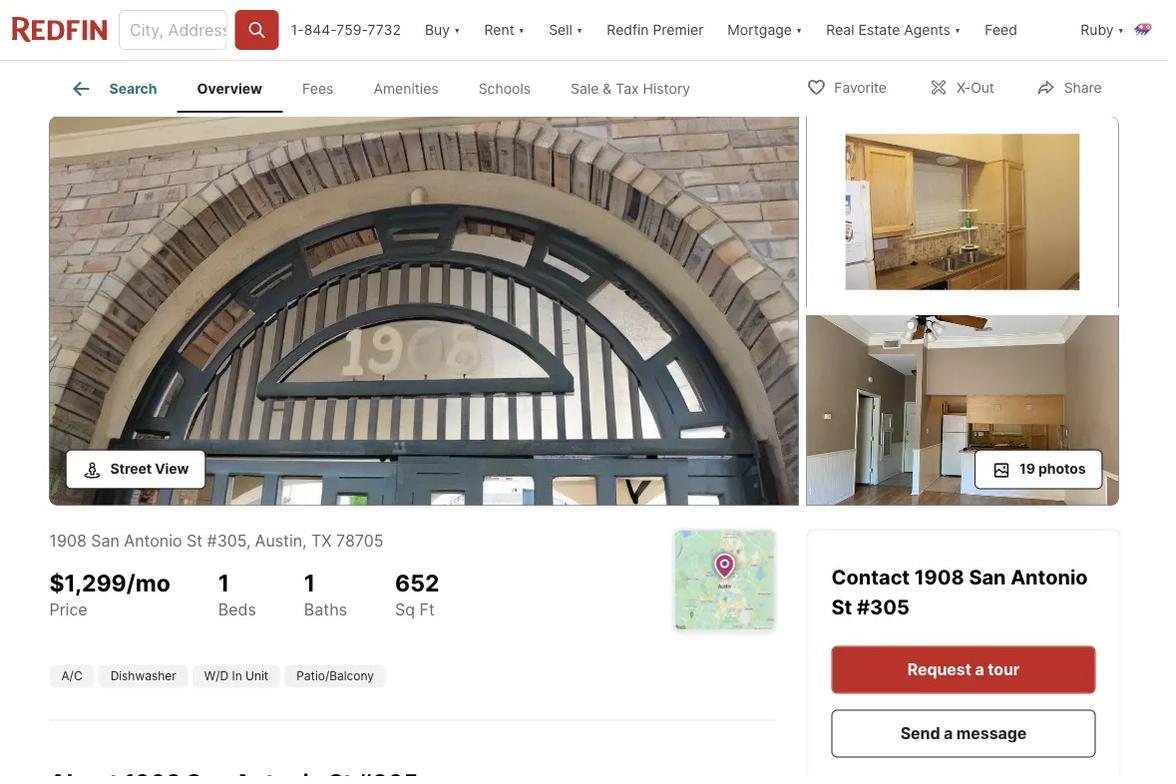 Task type: locate. For each thing, give the bounding box(es) containing it.
6 ▾ from the left
[[1118, 21, 1124, 38]]

antonio inside 1908 san antonio st #305
[[1011, 565, 1088, 589]]

request a tour
[[908, 660, 1020, 679]]

#305 for 1908 san antonio st #305 , austin , tx 78705
[[207, 531, 247, 551]]

st down contact
[[832, 595, 852, 619]]

a left tour at bottom right
[[975, 660, 984, 679]]

street view button
[[65, 449, 206, 489]]

san up tour at bottom right
[[969, 565, 1006, 589]]

0 horizontal spatial 1908
[[49, 531, 87, 551]]

1 vertical spatial a
[[944, 724, 953, 743]]

1 baths
[[304, 569, 347, 619]]

1 inside '1 baths'
[[304, 569, 315, 597]]

overview tab
[[177, 65, 282, 113]]

▾ left 'user photo'
[[1118, 21, 1124, 38]]

tour
[[988, 660, 1020, 679]]

mortgage ▾ button
[[716, 0, 815, 60]]

5 ▾ from the left
[[955, 21, 961, 38]]

0 horizontal spatial ,
[[247, 531, 251, 551]]

real estate agents ▾ link
[[827, 0, 961, 60]]

3 ▾ from the left
[[577, 21, 583, 38]]

1908 up $1,299
[[49, 531, 87, 551]]

▾ for rent ▾
[[519, 21, 525, 38]]

1 horizontal spatial #305
[[857, 595, 910, 619]]

844-
[[304, 21, 337, 38]]

1 horizontal spatial 1
[[304, 569, 315, 597]]

▾ right sell
[[577, 21, 583, 38]]

0 horizontal spatial antonio
[[124, 531, 182, 551]]

amenities
[[374, 80, 439, 97]]

san for 1908 san antonio st #305
[[969, 565, 1006, 589]]

a for send
[[944, 724, 953, 743]]

fees tab
[[282, 65, 354, 113]]

759-
[[337, 21, 368, 38]]

a right send
[[944, 724, 953, 743]]

▾ for mortgage ▾
[[796, 21, 803, 38]]

City, Address, School, Agent, ZIP search field
[[119, 10, 227, 50]]

1908
[[49, 531, 87, 551], [915, 565, 965, 589]]

78705
[[336, 531, 384, 551]]

premier
[[653, 21, 704, 38]]

1908 up request
[[915, 565, 965, 589]]

sell ▾
[[549, 21, 583, 38]]

1 vertical spatial st
[[832, 595, 852, 619]]

1 horizontal spatial antonio
[[1011, 565, 1088, 589]]

request
[[908, 660, 972, 679]]

beds
[[218, 600, 256, 619]]

share
[[1064, 79, 1102, 96]]

0 horizontal spatial 1
[[218, 569, 230, 597]]

▾ right rent
[[519, 21, 525, 38]]

dishwasher
[[110, 669, 176, 683]]

view
[[155, 460, 189, 477]]

1 horizontal spatial 1908
[[915, 565, 965, 589]]

0 horizontal spatial st
[[187, 531, 203, 551]]

rent ▾ button
[[484, 0, 525, 60]]

x-out button
[[912, 66, 1012, 107]]

antonio for 1908 san antonio st #305 , austin , tx 78705
[[124, 531, 182, 551]]

1 vertical spatial 1908
[[915, 565, 965, 589]]

st down view
[[187, 531, 203, 551]]

1 horizontal spatial ,
[[302, 531, 307, 551]]

2 ▾ from the left
[[519, 21, 525, 38]]

1 vertical spatial antonio
[[1011, 565, 1088, 589]]

#305 for 1908 san antonio st #305
[[857, 595, 910, 619]]

1
[[218, 569, 230, 597], [304, 569, 315, 597]]

0 horizontal spatial san
[[91, 531, 120, 551]]

19 photos button
[[975, 449, 1103, 489]]

2 , from the left
[[302, 531, 307, 551]]

in
[[232, 669, 242, 683]]

, left tx
[[302, 531, 307, 551]]

out
[[971, 79, 995, 96]]

652
[[395, 569, 440, 597]]

1 vertical spatial san
[[969, 565, 1006, 589]]

0 vertical spatial st
[[187, 531, 203, 551]]

▾ right buy
[[454, 21, 460, 38]]

san inside 1908 san antonio st #305
[[969, 565, 1006, 589]]

search link
[[69, 77, 157, 101]]

buy ▾ button
[[425, 0, 460, 60]]

sell ▾ button
[[549, 0, 583, 60]]

1908 inside 1908 san antonio st #305
[[915, 565, 965, 589]]

rent ▾ button
[[472, 0, 537, 60]]

1 vertical spatial #305
[[857, 595, 910, 619]]

2 1 from the left
[[304, 569, 315, 597]]

baths
[[304, 600, 347, 619]]

1 inside 1 beds
[[218, 569, 230, 597]]

1 up "baths"
[[304, 569, 315, 597]]

#305 down contact
[[857, 595, 910, 619]]

image image
[[49, 117, 799, 505], [807, 117, 1119, 307], [807, 315, 1119, 505]]

mortgage
[[728, 21, 792, 38]]

search
[[109, 80, 157, 97]]

#305
[[207, 531, 247, 551], [857, 595, 910, 619]]

tab list
[[49, 61, 727, 113]]

▾ right mortgage
[[796, 21, 803, 38]]

st for 1908 san antonio st #305 , austin , tx 78705
[[187, 531, 203, 551]]

st
[[187, 531, 203, 551], [832, 595, 852, 619]]

1 up beds
[[218, 569, 230, 597]]

rent ▾
[[484, 21, 525, 38]]

san
[[91, 531, 120, 551], [969, 565, 1006, 589]]

a inside send a message button
[[944, 724, 953, 743]]

1 horizontal spatial st
[[832, 595, 852, 619]]

19 photos
[[1020, 460, 1086, 477]]

652 sq ft
[[395, 569, 440, 620]]

favorite
[[834, 79, 887, 96]]

user photo image
[[1132, 18, 1156, 42]]

0 horizontal spatial #305
[[207, 531, 247, 551]]

1 horizontal spatial a
[[975, 660, 984, 679]]

street
[[110, 460, 152, 477]]

1908 for 1908 san antonio st #305 , austin , tx 78705
[[49, 531, 87, 551]]

,
[[247, 531, 251, 551], [302, 531, 307, 551]]

0 horizontal spatial a
[[944, 724, 953, 743]]

buy ▾
[[425, 21, 460, 38]]

sale & tax history
[[571, 80, 691, 97]]

a inside request a tour "button"
[[975, 660, 984, 679]]

#305 inside 1908 san antonio st #305
[[857, 595, 910, 619]]

0 vertical spatial san
[[91, 531, 120, 551]]

sale
[[571, 80, 599, 97]]

, left austin
[[247, 531, 251, 551]]

sell ▾ button
[[537, 0, 595, 60]]

▾ right "agents"
[[955, 21, 961, 38]]

antonio
[[124, 531, 182, 551], [1011, 565, 1088, 589]]

a
[[975, 660, 984, 679], [944, 724, 953, 743]]

0 vertical spatial #305
[[207, 531, 247, 551]]

buy ▾ button
[[413, 0, 472, 60]]

street view
[[110, 460, 189, 477]]

▾ for ruby ▾
[[1118, 21, 1124, 38]]

st inside 1908 san antonio st #305
[[832, 595, 852, 619]]

ruby
[[1081, 21, 1114, 38]]

sq
[[395, 600, 415, 620]]

1 horizontal spatial san
[[969, 565, 1006, 589]]

4 ▾ from the left
[[796, 21, 803, 38]]

send a message
[[901, 724, 1027, 743]]

0 vertical spatial antonio
[[124, 531, 182, 551]]

1 1 from the left
[[218, 569, 230, 597]]

real estate agents ▾ button
[[815, 0, 973, 60]]

san up $1,299
[[91, 531, 120, 551]]

#305 left austin
[[207, 531, 247, 551]]

1 ▾ from the left
[[454, 21, 460, 38]]

▾
[[454, 21, 460, 38], [519, 21, 525, 38], [577, 21, 583, 38], [796, 21, 803, 38], [955, 21, 961, 38], [1118, 21, 1124, 38]]

$1,299
[[49, 569, 126, 597]]

x-out
[[957, 79, 995, 96]]

0 vertical spatial 1908
[[49, 531, 87, 551]]

0 vertical spatial a
[[975, 660, 984, 679]]

1 , from the left
[[247, 531, 251, 551]]



Task type: describe. For each thing, give the bounding box(es) containing it.
sell
[[549, 21, 573, 38]]

▾ for sell ▾
[[577, 21, 583, 38]]

map entry image
[[675, 530, 775, 630]]

favorite button
[[790, 66, 904, 107]]

a for request
[[975, 660, 984, 679]]

&
[[603, 80, 612, 97]]

redfin premier button
[[595, 0, 716, 60]]

share button
[[1019, 66, 1119, 107]]

1908 for 1908 san antonio st #305
[[915, 565, 965, 589]]

real
[[827, 21, 855, 38]]

message
[[957, 724, 1027, 743]]

schools tab
[[459, 65, 551, 113]]

estate
[[859, 21, 900, 38]]

1-844-759-7732 link
[[291, 21, 401, 38]]

st for 1908 san antonio st #305
[[832, 595, 852, 619]]

▾ for buy ▾
[[454, 21, 460, 38]]

amenities tab
[[354, 65, 459, 113]]

austin
[[255, 531, 302, 551]]

x-
[[957, 79, 971, 96]]

fees
[[302, 80, 334, 97]]

contact
[[832, 565, 915, 589]]

rent
[[484, 21, 515, 38]]

tx
[[311, 531, 332, 551]]

mortgage ▾ button
[[728, 0, 803, 60]]

ruby ▾
[[1081, 21, 1124, 38]]

feed
[[985, 21, 1018, 38]]

price
[[49, 600, 87, 619]]

a/c
[[61, 669, 82, 683]]

send a message button
[[832, 710, 1096, 758]]

1 for 1 baths
[[304, 569, 315, 597]]

19
[[1020, 460, 1036, 477]]

1-844-759-7732
[[291, 21, 401, 38]]

1 for 1 beds
[[218, 569, 230, 597]]

submit search image
[[247, 20, 267, 40]]

1-
[[291, 21, 304, 38]]

w/d in unit
[[204, 669, 269, 683]]

feed button
[[973, 0, 1069, 60]]

tax
[[616, 80, 639, 97]]

1908 san antonio st #305
[[832, 565, 1088, 619]]

$1,299 /mo price
[[49, 569, 170, 619]]

/mo
[[126, 569, 170, 597]]

7732
[[368, 21, 401, 38]]

redfin premier
[[607, 21, 704, 38]]

real estate agents ▾
[[827, 21, 961, 38]]

w/d
[[204, 669, 229, 683]]

overview
[[197, 80, 262, 97]]

history
[[643, 80, 691, 97]]

schools
[[479, 80, 531, 97]]

1 beds
[[218, 569, 256, 619]]

mortgage ▾
[[728, 21, 803, 38]]

buy
[[425, 21, 450, 38]]

request a tour button
[[832, 646, 1096, 694]]

redfin
[[607, 21, 649, 38]]

1908 san antonio st #305 , austin , tx 78705
[[49, 531, 384, 551]]

antonio for 1908 san antonio st #305
[[1011, 565, 1088, 589]]

ft
[[420, 600, 435, 620]]

agents
[[904, 21, 951, 38]]

tab list containing search
[[49, 61, 727, 113]]

photos
[[1039, 460, 1086, 477]]

patio/balcony
[[297, 669, 374, 683]]

sale & tax history tab
[[551, 65, 711, 113]]

san for 1908 san antonio st #305 , austin , tx 78705
[[91, 531, 120, 551]]

send
[[901, 724, 940, 743]]

unit
[[245, 669, 269, 683]]



Task type: vqa. For each thing, say whether or not it's contained in the screenshot.
850K
no



